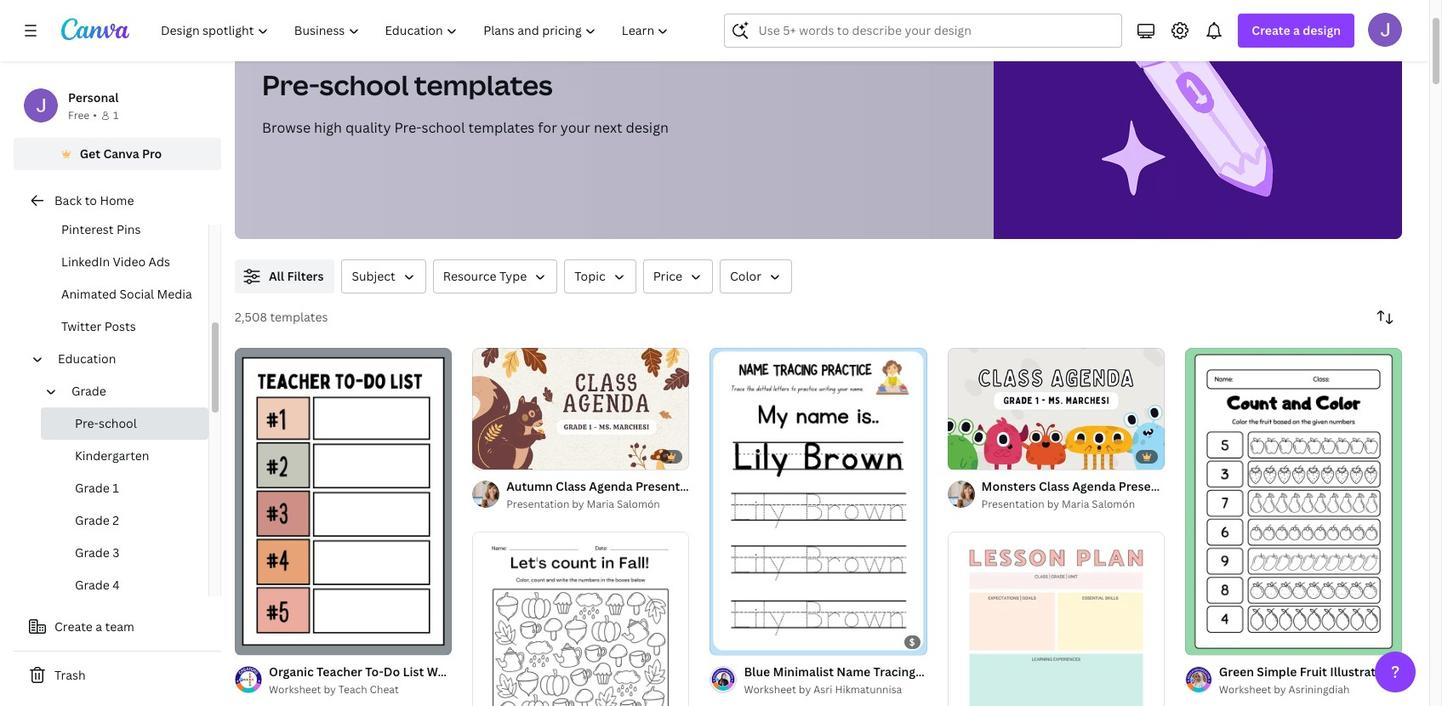 Task type: locate. For each thing, give the bounding box(es) containing it.
worksheet
[[427, 664, 489, 680], [970, 664, 1031, 680], [269, 683, 321, 697], [744, 683, 797, 697], [1220, 683, 1272, 697]]

0 horizontal spatial playful
[[778, 478, 818, 495]]

templates down all filters
[[270, 309, 328, 325]]

•
[[93, 108, 97, 123]]

agenda inside monsters class agenda presentation in colorful playful style presentation by maria salomón
[[1073, 478, 1116, 495]]

grade left 2 at left bottom
[[75, 512, 110, 529]]

1 of 14 for autumn
[[485, 450, 514, 463]]

0 vertical spatial design
[[1304, 22, 1342, 38]]

a inside button
[[96, 619, 102, 635]]

animated social media link
[[27, 278, 209, 311]]

1 horizontal spatial maria
[[1062, 497, 1090, 512]]

0 vertical spatial create
[[1253, 22, 1291, 38]]

colorful
[[727, 478, 775, 495], [1211, 478, 1258, 495]]

worksheet down blue
[[744, 683, 797, 697]]

grade for grade 4
[[75, 577, 110, 593]]

kindergarten
[[75, 448, 149, 464]]

design right next
[[626, 118, 669, 137]]

agenda for autumn
[[589, 478, 633, 495]]

browse
[[262, 118, 311, 137]]

0 horizontal spatial a
[[96, 619, 102, 635]]

1 of 14 for monsters
[[960, 450, 990, 463]]

worksheet by asri hikmatunnisa link
[[744, 682, 928, 699]]

twitter
[[61, 318, 102, 335]]

14 up monsters
[[979, 450, 990, 463]]

ads
[[149, 254, 170, 270]]

salomón inside autumn class agenda presentation in colorful playful style presentation by maria salomón
[[617, 497, 660, 512]]

1 horizontal spatial 14
[[979, 450, 990, 463]]

2 vertical spatial templates
[[270, 309, 328, 325]]

in for autumn class agenda presentation in colorful playful style
[[713, 478, 724, 495]]

monsters class agenda presentation in colorful playful style link
[[982, 477, 1334, 496]]

templates up browse high quality pre-school templates for your next design
[[414, 66, 553, 103]]

2 presentation by maria salomón link from the left
[[982, 496, 1165, 513]]

0 horizontal spatial in
[[713, 478, 724, 495]]

2 agenda from the left
[[1073, 478, 1116, 495]]

by inside organic teacher to-do list worksheet worksheet by teach cheat
[[324, 683, 336, 697]]

1 salomón from the left
[[617, 497, 660, 512]]

grade for grade
[[72, 383, 106, 399]]

1 maria from the left
[[587, 497, 615, 512]]

linkedin video ads link
[[27, 246, 209, 278]]

2 playful from the left
[[1261, 478, 1302, 495]]

class inside monsters class agenda presentation in colorful playful style presentation by maria salomón
[[1039, 478, 1070, 495]]

1 horizontal spatial 1 of 14 link
[[948, 348, 1165, 471]]

monsters
[[982, 478, 1037, 495]]

1 horizontal spatial in
[[1197, 478, 1208, 495]]

organic
[[269, 664, 314, 680]]

class inside autumn class agenda presentation in colorful playful style presentation by maria salomón
[[556, 478, 587, 495]]

1 horizontal spatial style
[[1304, 478, 1334, 495]]

2 1 of 14 link from the left
[[948, 348, 1165, 471]]

maria inside monsters class agenda presentation in colorful playful style presentation by maria salomón
[[1062, 497, 1090, 512]]

pastel simple preschool lesson plan image
[[948, 532, 1165, 707]]

design left jacob simon image
[[1304, 22, 1342, 38]]

0 vertical spatial a
[[1294, 22, 1301, 38]]

1 vertical spatial create
[[54, 619, 93, 635]]

minimalist
[[773, 664, 834, 680]]

style
[[821, 478, 851, 495], [1304, 478, 1334, 495]]

a inside dropdown button
[[1294, 22, 1301, 38]]

list
[[403, 664, 424, 680]]

0 horizontal spatial class
[[556, 478, 587, 495]]

0 horizontal spatial agenda
[[589, 478, 633, 495]]

0 horizontal spatial pre-
[[75, 415, 99, 432]]

2 colorful from the left
[[1211, 478, 1258, 495]]

1 14 from the left
[[503, 450, 514, 463]]

2 vertical spatial pre-
[[75, 415, 99, 432]]

grade 2
[[75, 512, 119, 529]]

worksheet by asriningdiah
[[1220, 683, 1351, 697]]

Search search field
[[759, 14, 1112, 47]]

maria inside autumn class agenda presentation in colorful playful style presentation by maria salomón
[[587, 497, 615, 512]]

pinterest pins link
[[27, 214, 209, 246]]

team
[[105, 619, 134, 635]]

school for pre-school templates
[[320, 66, 409, 103]]

green simple fruit illustrated mathematics count and color worksheet image
[[1186, 348, 1403, 655]]

home
[[100, 192, 134, 209]]

1 horizontal spatial design
[[1304, 22, 1342, 38]]

1 horizontal spatial playful
[[1261, 478, 1302, 495]]

playful
[[778, 478, 818, 495], [1261, 478, 1302, 495]]

1 vertical spatial design
[[626, 118, 669, 137]]

2 horizontal spatial school
[[422, 118, 465, 137]]

1 horizontal spatial colorful
[[1211, 478, 1258, 495]]

salomón down autumn class agenda presentation in colorful playful style link
[[617, 497, 660, 512]]

0 vertical spatial pre-
[[262, 66, 320, 103]]

all filters
[[269, 268, 324, 284]]

1 of 14 link
[[473, 348, 690, 471], [948, 348, 1165, 471]]

grade left '3'
[[75, 545, 110, 561]]

worksheet right practice
[[970, 664, 1031, 680]]

14 for monsters
[[979, 450, 990, 463]]

14 for autumn
[[503, 450, 514, 463]]

design
[[1304, 22, 1342, 38], [626, 118, 669, 137]]

0 horizontal spatial maria
[[587, 497, 615, 512]]

playful inside autumn class agenda presentation in colorful playful style presentation by maria salomón
[[778, 478, 818, 495]]

1 in from the left
[[713, 478, 724, 495]]

maria for autumn
[[587, 497, 615, 512]]

school up "quality"
[[320, 66, 409, 103]]

1
[[113, 108, 119, 123], [485, 450, 490, 463], [960, 450, 965, 463], [113, 480, 119, 496]]

salomón
[[617, 497, 660, 512], [1093, 497, 1136, 512]]

1 of 14
[[485, 450, 514, 463], [960, 450, 990, 463]]

1 of 14 up monsters
[[960, 450, 990, 463]]

salomón down monsters class agenda presentation in colorful playful style link
[[1093, 497, 1136, 512]]

filters
[[287, 268, 324, 284]]

all filters button
[[235, 260, 335, 294]]

2 in from the left
[[1197, 478, 1208, 495]]

a
[[1294, 22, 1301, 38], [96, 619, 102, 635]]

14 up autumn
[[503, 450, 514, 463]]

in
[[713, 478, 724, 495], [1197, 478, 1208, 495]]

pins
[[117, 221, 141, 238]]

linkedin video ads
[[61, 254, 170, 270]]

by inside blue minimalist name tracing practice worksheet worksheet by asri hikmatunnisa
[[799, 683, 812, 697]]

cheat
[[370, 683, 399, 697]]

a for team
[[96, 619, 102, 635]]

class right autumn
[[556, 478, 587, 495]]

create
[[1253, 22, 1291, 38], [54, 619, 93, 635]]

0 horizontal spatial 14
[[503, 450, 514, 463]]

create for create a team
[[54, 619, 93, 635]]

worksheet down the organic
[[269, 683, 321, 697]]

asriningdiah
[[1289, 683, 1351, 697]]

0 horizontal spatial create
[[54, 619, 93, 635]]

presentation by maria salomón link down autumn
[[507, 496, 690, 513]]

grade up "grade 2"
[[75, 480, 110, 496]]

in inside autumn class agenda presentation in colorful playful style presentation by maria salomón
[[713, 478, 724, 495]]

maria down monsters class agenda presentation in colorful playful style link
[[1062, 497, 1090, 512]]

1 vertical spatial school
[[422, 118, 465, 137]]

create inside dropdown button
[[1253, 22, 1291, 38]]

agenda
[[589, 478, 633, 495], [1073, 478, 1116, 495]]

pre- up browse at the left of page
[[262, 66, 320, 103]]

presentation
[[636, 478, 710, 495], [1119, 478, 1194, 495], [507, 497, 570, 512], [982, 497, 1045, 512]]

class
[[556, 478, 587, 495], [1039, 478, 1070, 495]]

0 horizontal spatial 1 of 14
[[485, 450, 514, 463]]

templates left the for
[[469, 118, 535, 137]]

2
[[113, 512, 119, 529]]

1 style from the left
[[821, 478, 851, 495]]

grade 1
[[75, 480, 119, 496]]

pre- right "quality"
[[394, 118, 422, 137]]

colorful for monsters class agenda presentation in colorful playful style
[[1211, 478, 1258, 495]]

1 agenda from the left
[[589, 478, 633, 495]]

0 horizontal spatial salomón
[[617, 497, 660, 512]]

0 vertical spatial school
[[320, 66, 409, 103]]

high
[[314, 118, 342, 137]]

style for autumn class agenda presentation in colorful playful style
[[821, 478, 851, 495]]

school down pre-school templates
[[422, 118, 465, 137]]

$
[[910, 636, 916, 649]]

2 maria from the left
[[1062, 497, 1090, 512]]

style inside autumn class agenda presentation in colorful playful style presentation by maria salomón
[[821, 478, 851, 495]]

playful inside monsters class agenda presentation in colorful playful style presentation by maria salomón
[[1261, 478, 1302, 495]]

worksheet left asriningdiah
[[1220, 683, 1272, 697]]

salomón inside monsters class agenda presentation in colorful playful style presentation by maria salomón
[[1093, 497, 1136, 512]]

pre-school templates
[[262, 66, 553, 103]]

1 1 of 14 from the left
[[485, 450, 514, 463]]

back to home
[[54, 192, 134, 209]]

14
[[503, 450, 514, 463], [979, 450, 990, 463]]

2 1 of 14 from the left
[[960, 450, 990, 463]]

jacob simon image
[[1369, 13, 1403, 47]]

1 vertical spatial a
[[96, 619, 102, 635]]

1 playful from the left
[[778, 478, 818, 495]]

2,508
[[235, 309, 267, 325]]

0 vertical spatial templates
[[414, 66, 553, 103]]

grade left the 4
[[75, 577, 110, 593]]

in inside monsters class agenda presentation in colorful playful style presentation by maria salomón
[[1197, 478, 1208, 495]]

grade 4 link
[[41, 570, 209, 602]]

1 horizontal spatial of
[[967, 450, 977, 463]]

0 horizontal spatial design
[[626, 118, 669, 137]]

1 horizontal spatial pre-
[[262, 66, 320, 103]]

1 colorful from the left
[[727, 478, 775, 495]]

1 horizontal spatial create
[[1253, 22, 1291, 38]]

to-
[[365, 664, 384, 680]]

maria for monsters
[[1062, 497, 1090, 512]]

colorful inside autumn class agenda presentation in colorful playful style presentation by maria salomón
[[727, 478, 775, 495]]

0 horizontal spatial style
[[821, 478, 851, 495]]

blue minimalist name tracing practice worksheet worksheet by asri hikmatunnisa
[[744, 664, 1031, 697]]

1 horizontal spatial class
[[1039, 478, 1070, 495]]

1 presentation by maria salomón link from the left
[[507, 496, 690, 513]]

class for autumn
[[556, 478, 587, 495]]

1 horizontal spatial presentation by maria salomón link
[[982, 496, 1165, 513]]

1 horizontal spatial school
[[320, 66, 409, 103]]

presentation by maria salomón link down monsters
[[982, 496, 1165, 513]]

school up kindergarten
[[99, 415, 137, 432]]

presentation by maria salomón link for monsters
[[982, 496, 1165, 513]]

1 horizontal spatial salomón
[[1093, 497, 1136, 512]]

grade for grade 2
[[75, 512, 110, 529]]

social
[[120, 286, 154, 302]]

2 horizontal spatial pre-
[[394, 118, 422, 137]]

worksheet by asriningdiah link
[[1220, 682, 1403, 699]]

school for pre-school
[[99, 415, 137, 432]]

2 vertical spatial school
[[99, 415, 137, 432]]

grade inside 'link'
[[75, 512, 110, 529]]

school
[[320, 66, 409, 103], [422, 118, 465, 137], [99, 415, 137, 432]]

maria down autumn class agenda presentation in colorful playful style link
[[587, 497, 615, 512]]

2 14 from the left
[[979, 450, 990, 463]]

maria
[[587, 497, 615, 512], [1062, 497, 1090, 512]]

price
[[654, 268, 683, 284]]

1 horizontal spatial 1 of 14
[[960, 450, 990, 463]]

blue minimalist name tracing practice worksheet link
[[744, 663, 1031, 682]]

trash
[[54, 667, 86, 684]]

0 horizontal spatial 1 of 14 link
[[473, 348, 690, 471]]

0 horizontal spatial colorful
[[727, 478, 775, 495]]

autumn class agenda presentation in colorful playful style image
[[473, 348, 690, 470]]

create inside button
[[54, 619, 93, 635]]

salomón for monsters
[[1093, 497, 1136, 512]]

class for monsters
[[1039, 478, 1070, 495]]

grade inside button
[[72, 383, 106, 399]]

grade
[[72, 383, 106, 399], [75, 480, 110, 496], [75, 512, 110, 529], [75, 545, 110, 561], [75, 577, 110, 593]]

0 horizontal spatial school
[[99, 415, 137, 432]]

1 horizontal spatial agenda
[[1073, 478, 1116, 495]]

get
[[80, 146, 100, 162]]

2 class from the left
[[1039, 478, 1070, 495]]

a for design
[[1294, 22, 1301, 38]]

create for create a design
[[1253, 22, 1291, 38]]

of for monsters class agenda presentation in colorful playful style
[[967, 450, 977, 463]]

1 class from the left
[[556, 478, 587, 495]]

0 horizontal spatial presentation by maria salomón link
[[507, 496, 690, 513]]

top level navigation element
[[150, 14, 684, 48]]

1 horizontal spatial a
[[1294, 22, 1301, 38]]

style inside monsters class agenda presentation in colorful playful style presentation by maria salomón
[[1304, 478, 1334, 495]]

1 of from the left
[[492, 450, 501, 463]]

back to home link
[[14, 184, 221, 218]]

create a design
[[1253, 22, 1342, 38]]

colorful inside monsters class agenda presentation in colorful playful style presentation by maria salomón
[[1211, 478, 1258, 495]]

2 salomón from the left
[[1093, 497, 1136, 512]]

None search field
[[725, 14, 1123, 48]]

do
[[384, 664, 400, 680]]

twitter posts link
[[27, 311, 209, 343]]

1 1 of 14 link from the left
[[473, 348, 690, 471]]

blue
[[744, 664, 771, 680]]

2 of from the left
[[967, 450, 977, 463]]

pre- up kindergarten
[[75, 415, 99, 432]]

agenda inside autumn class agenda presentation in colorful playful style presentation by maria salomón
[[589, 478, 633, 495]]

teacher
[[317, 664, 363, 680]]

1 of 14 up autumn
[[485, 450, 514, 463]]

colorful for autumn class agenda presentation in colorful playful style
[[727, 478, 775, 495]]

class right monsters
[[1039, 478, 1070, 495]]

grade down education
[[72, 383, 106, 399]]

grade 1 link
[[41, 472, 209, 505]]

0 horizontal spatial of
[[492, 450, 501, 463]]

topic button
[[565, 260, 636, 294]]

pre-
[[262, 66, 320, 103], [394, 118, 422, 137], [75, 415, 99, 432]]

2 style from the left
[[1304, 478, 1334, 495]]



Task type: describe. For each thing, give the bounding box(es) containing it.
playful for monsters class agenda presentation in colorful playful style
[[1261, 478, 1302, 495]]

color button
[[720, 260, 793, 294]]

let's count in fall math worksheet in monochromatic illustrative style image
[[473, 532, 690, 707]]

1 of 14 link for monsters
[[948, 348, 1165, 471]]

grade button
[[65, 375, 198, 408]]

salomón for autumn
[[617, 497, 660, 512]]

topic
[[575, 268, 606, 284]]

education link
[[51, 343, 198, 375]]

1 of 14 link for autumn
[[473, 348, 690, 471]]

monsters class agenda presentation in colorful playful style presentation by maria salomón
[[982, 478, 1334, 512]]

create a team button
[[14, 610, 221, 644]]

personal
[[68, 89, 119, 106]]

Sort by button
[[1369, 301, 1403, 335]]

quality
[[346, 118, 391, 137]]

autumn
[[507, 478, 553, 495]]

create a team
[[54, 619, 134, 635]]

back
[[54, 192, 82, 209]]

1 vertical spatial pre-
[[394, 118, 422, 137]]

grade 3
[[75, 545, 120, 561]]

pinterest pins
[[61, 221, 141, 238]]

animated social media
[[61, 286, 192, 302]]

agenda for monsters
[[1073, 478, 1116, 495]]

subject button
[[342, 260, 426, 294]]

3
[[113, 545, 120, 561]]

4
[[113, 577, 120, 593]]

teach
[[339, 683, 367, 697]]

grade 2 link
[[41, 505, 209, 537]]

style for monsters class agenda presentation in colorful playful style
[[1304, 478, 1334, 495]]

grade for grade 1
[[75, 480, 110, 496]]

kindergarten link
[[41, 440, 209, 472]]

pre-school
[[75, 415, 137, 432]]

canva
[[103, 146, 139, 162]]

your
[[561, 118, 591, 137]]

autumn class agenda presentation in colorful playful style presentation by maria salomón
[[507, 478, 851, 512]]

grade 3 link
[[41, 537, 209, 570]]

pre- for pre-school templates
[[262, 66, 320, 103]]

of for autumn class agenda presentation in colorful playful style
[[492, 450, 501, 463]]

monsters class agenda presentation in colorful playful style image
[[948, 348, 1165, 470]]

twitter posts
[[61, 318, 136, 335]]

in for monsters class agenda presentation in colorful playful style
[[1197, 478, 1208, 495]]

browse high quality pre-school templates for your next design
[[262, 118, 669, 137]]

animated
[[61, 286, 117, 302]]

grade for grade 3
[[75, 545, 110, 561]]

color
[[730, 268, 762, 284]]

by inside monsters class agenda presentation in colorful playful style presentation by maria salomón
[[1048, 497, 1060, 512]]

get canva pro
[[80, 146, 162, 162]]

organic teacher to-do list worksheet link
[[269, 663, 489, 682]]

resource type button
[[433, 260, 558, 294]]

design inside dropdown button
[[1304, 22, 1342, 38]]

posts
[[104, 318, 136, 335]]

presentation by maria salomón link for autumn
[[507, 496, 690, 513]]

tracing
[[874, 664, 916, 680]]

organic teacher to-do list worksheet image
[[235, 348, 452, 655]]

free •
[[68, 108, 97, 123]]

price button
[[643, 260, 713, 294]]

get canva pro button
[[14, 138, 221, 170]]

organic teacher to-do list worksheet worksheet by teach cheat
[[269, 664, 489, 697]]

grade 4
[[75, 577, 120, 593]]

autumn class agenda presentation in colorful playful style link
[[507, 477, 851, 496]]

linkedin
[[61, 254, 110, 270]]

worksheet right list
[[427, 664, 489, 680]]

name
[[837, 664, 871, 680]]

next
[[594, 118, 623, 137]]

asri
[[814, 683, 833, 697]]

pinterest
[[61, 221, 114, 238]]

resource type
[[443, 268, 527, 284]]

practice
[[919, 664, 967, 680]]

type
[[500, 268, 527, 284]]

all
[[269, 268, 284, 284]]

education
[[58, 351, 116, 367]]

free
[[68, 108, 90, 123]]

pre- for pre-school
[[75, 415, 99, 432]]

to
[[85, 192, 97, 209]]

subject
[[352, 268, 396, 284]]

1 vertical spatial templates
[[469, 118, 535, 137]]

pro
[[142, 146, 162, 162]]

worksheet by teach cheat link
[[269, 682, 452, 699]]

blue minimalist name tracing practice worksheet image
[[710, 348, 928, 655]]

by inside autumn class agenda presentation in colorful playful style presentation by maria salomón
[[572, 497, 585, 512]]

playful for autumn class agenda presentation in colorful playful style
[[778, 478, 818, 495]]

resource
[[443, 268, 497, 284]]

worksheet inside worksheet by asriningdiah link
[[1220, 683, 1272, 697]]

hikmatunnisa
[[835, 683, 903, 697]]

create a design button
[[1239, 14, 1355, 48]]

trash link
[[14, 659, 221, 693]]



Task type: vqa. For each thing, say whether or not it's contained in the screenshot.
Add to the middle
no



